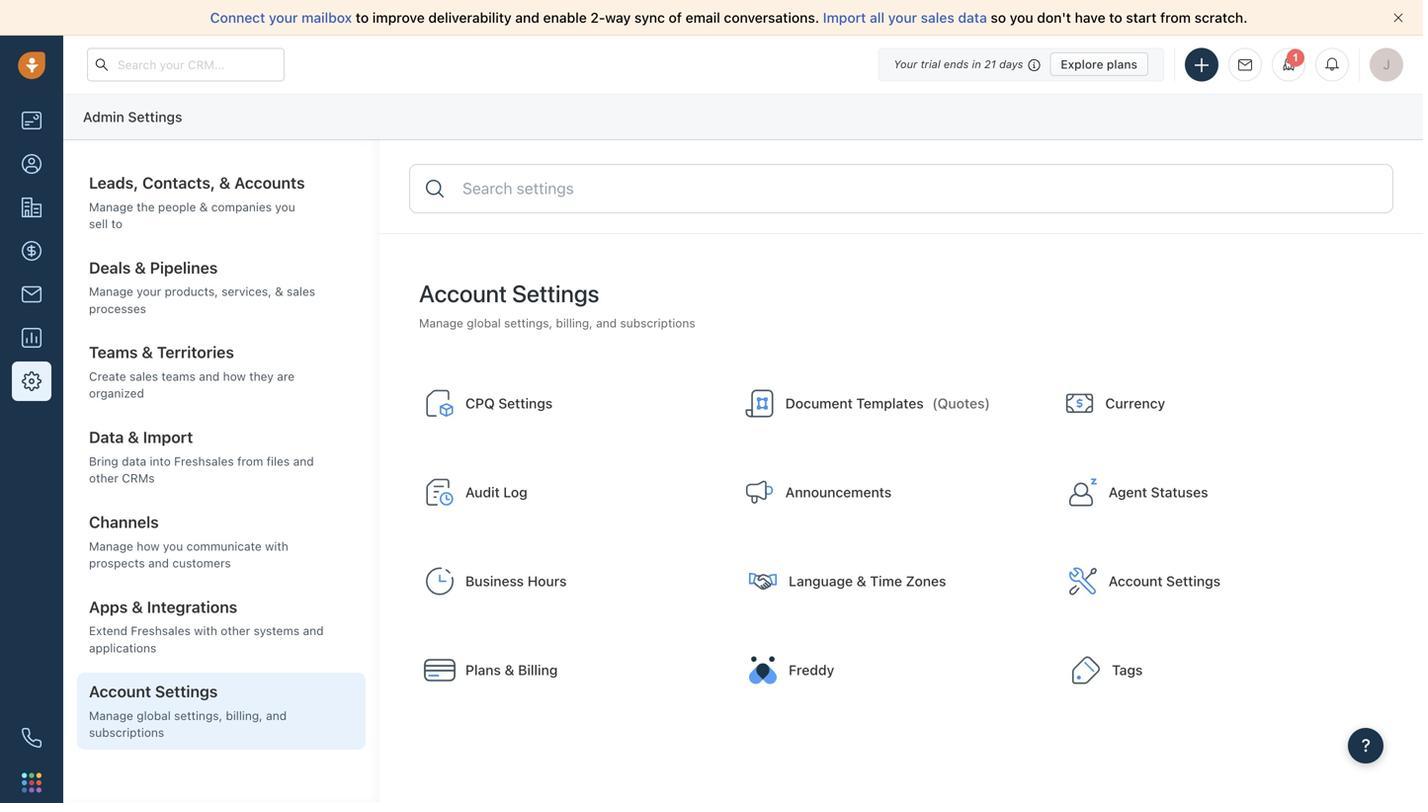 Task type: locate. For each thing, give the bounding box(es) containing it.
with inside apps & integrations extend freshsales with other systems and applications
[[194, 625, 217, 638]]

you up the 'customers'
[[163, 540, 183, 553]]

0 vertical spatial sales
[[921, 9, 955, 26]]

& right the plans
[[505, 662, 515, 679]]

audit log link
[[414, 456, 729, 529]]

0 vertical spatial how
[[223, 370, 246, 384]]

and right 'prospects'
[[148, 557, 169, 570]]

people
[[158, 200, 196, 214]]

organized
[[89, 387, 144, 401]]

0 vertical spatial global
[[467, 316, 501, 330]]

to inside "leads, contacts, & accounts manage the people & companies you sell to"
[[111, 217, 123, 231]]

how inside channels manage how you communicate with prospects and customers
[[137, 540, 160, 553]]

1 horizontal spatial billing,
[[556, 316, 593, 330]]

global
[[467, 316, 501, 330], [137, 709, 171, 723]]

you inside "leads, contacts, & accounts manage the people & companies you sell to"
[[275, 200, 295, 214]]

create templates for quotes, proposals, ndas or any other type of document image
[[744, 388, 776, 420]]

other left the systems
[[221, 625, 250, 638]]

1 horizontal spatial account settings manage global settings, billing, and subscriptions
[[419, 280, 696, 330]]

2 horizontal spatial account
[[1109, 573, 1163, 590]]

language
[[789, 573, 853, 590]]

agent statuses
[[1109, 484, 1209, 501]]

companies
[[211, 200, 272, 214]]

freshworks switcher image
[[22, 774, 42, 793]]

your inside deals & pipelines manage your products, services, & sales processes
[[137, 285, 161, 299]]

start
[[1127, 9, 1157, 26]]

0 horizontal spatial sales
[[129, 370, 158, 384]]

you right so
[[1010, 9, 1034, 26]]

billing, down the systems
[[226, 709, 263, 723]]

1 vertical spatial from
[[237, 455, 263, 469]]

how down channels
[[137, 540, 160, 553]]

create
[[89, 370, 126, 384]]

other inside apps & integrations extend freshsales with other systems and applications
[[221, 625, 250, 638]]

0 vertical spatial other
[[89, 472, 119, 486]]

sales up trial
[[921, 9, 955, 26]]

2 horizontal spatial your
[[889, 9, 918, 26]]

1 horizontal spatial sales
[[287, 285, 315, 299]]

1 horizontal spatial you
[[275, 200, 295, 214]]

0 vertical spatial from
[[1161, 9, 1191, 26]]

and right the systems
[[303, 625, 324, 638]]

settings,
[[504, 316, 553, 330], [174, 709, 223, 723]]

0 horizontal spatial subscriptions
[[89, 726, 164, 740]]

currency
[[1106, 395, 1166, 412]]

1 vertical spatial you
[[275, 200, 295, 214]]

sales right services,
[[287, 285, 315, 299]]

1 horizontal spatial data
[[959, 9, 988, 26]]

with down integrations
[[194, 625, 217, 638]]

and inside data & import bring data into freshsales from files and other crms
[[293, 455, 314, 469]]

0 vertical spatial with
[[265, 540, 289, 553]]

plans & billing link
[[414, 634, 729, 707]]

data
[[89, 428, 124, 447]]

0 horizontal spatial billing,
[[226, 709, 263, 723]]

with for how
[[265, 540, 289, 553]]

your up processes
[[137, 285, 161, 299]]

sales
[[921, 9, 955, 26], [287, 285, 315, 299], [129, 370, 158, 384]]

in
[[972, 58, 982, 71]]

are
[[277, 370, 295, 384]]

and inside apps & integrations extend freshsales with other systems and applications
[[303, 625, 324, 638]]

& right deals
[[135, 258, 146, 277]]

connect your mailbox to improve deliverability and enable 2-way sync of email conversations. import all your sales data so you don't have to start from scratch.
[[210, 9, 1248, 26]]

global up cpq
[[467, 316, 501, 330]]

freddy link
[[738, 634, 1053, 707]]

enable
[[543, 9, 587, 26]]

manage up add products to deals, add prices in different currencies icon
[[419, 316, 464, 330]]

channels manage how you communicate with prospects and customers
[[89, 513, 289, 570]]

your
[[269, 9, 298, 26], [889, 9, 918, 26], [137, 285, 161, 299]]

2 vertical spatial account
[[89, 683, 151, 702]]

Search your CRM... text field
[[87, 48, 285, 82]]

& inside apps & integrations extend freshsales with other systems and applications
[[132, 598, 143, 617]]

settings
[[128, 109, 182, 125], [512, 280, 600, 308], [499, 395, 553, 412], [1167, 573, 1221, 590], [155, 683, 218, 702]]

and up cpq settings link
[[596, 316, 617, 330]]

communicate
[[186, 540, 262, 553]]

systems
[[254, 625, 300, 638]]

business hours link
[[414, 545, 729, 618]]

to right sell on the left of the page
[[111, 217, 123, 231]]

0 horizontal spatial account settings manage global settings, billing, and subscriptions
[[89, 683, 287, 740]]

0 horizontal spatial your
[[137, 285, 161, 299]]

scratch.
[[1195, 9, 1248, 26]]

& for apps
[[132, 598, 143, 617]]

& inside data & import bring data into freshsales from files and other crms
[[128, 428, 139, 447]]

conversations.
[[724, 9, 820, 26]]

freshsales
[[174, 455, 234, 469], [131, 625, 191, 638]]

0 horizontal spatial import
[[143, 428, 193, 447]]

way
[[605, 9, 631, 26]]

language & time zones link
[[738, 545, 1053, 618]]

1 vertical spatial sales
[[287, 285, 315, 299]]

the
[[137, 200, 155, 214]]

sales inside deals & pipelines manage your products, services, & sales processes
[[287, 285, 315, 299]]

0 horizontal spatial with
[[194, 625, 217, 638]]

other down the bring
[[89, 472, 119, 486]]

import
[[823, 9, 867, 26], [143, 428, 193, 447]]

1 horizontal spatial import
[[823, 9, 867, 26]]

1 horizontal spatial account
[[419, 280, 507, 308]]

and left enable
[[515, 9, 540, 26]]

2 vertical spatial sales
[[129, 370, 158, 384]]

how
[[223, 370, 246, 384], [137, 540, 160, 553]]

files
[[267, 455, 290, 469]]

1 vertical spatial import
[[143, 428, 193, 447]]

from
[[1161, 9, 1191, 26], [237, 455, 263, 469]]

& inside teams & territories create sales teams and how they are organized
[[142, 343, 153, 362]]

& for teams
[[142, 343, 153, 362]]

account
[[419, 280, 507, 308], [1109, 573, 1163, 590], [89, 683, 151, 702]]

0 vertical spatial subscriptions
[[620, 316, 696, 330]]

2 horizontal spatial sales
[[921, 9, 955, 26]]

1 vertical spatial account
[[1109, 573, 1163, 590]]

& for data
[[128, 428, 139, 447]]

0 vertical spatial freshsales
[[174, 455, 234, 469]]

how left 'they' at the top left
[[223, 370, 246, 384]]

manage up processes
[[89, 285, 133, 299]]

and down territories
[[199, 370, 220, 384]]

and right files
[[293, 455, 314, 469]]

1 vertical spatial account settings manage global settings, billing, and subscriptions
[[89, 683, 287, 740]]

import up into
[[143, 428, 193, 447]]

accounts
[[234, 174, 305, 192]]

connect your mailbox link
[[210, 9, 356, 26]]

billing, up cpq settings link
[[556, 316, 593, 330]]

services,
[[222, 285, 272, 299]]

manage up sell on the left of the page
[[89, 200, 133, 214]]

manage up 'prospects'
[[89, 540, 133, 553]]

subscriptions
[[620, 316, 696, 330], [89, 726, 164, 740]]

& right the teams
[[142, 343, 153, 362]]

account settings manage global settings, billing, and subscriptions
[[419, 280, 696, 330], [89, 683, 287, 740]]

and down the systems
[[266, 709, 287, 723]]

1 vertical spatial with
[[194, 625, 217, 638]]

edit your signup details, export data, cancel account image
[[1068, 566, 1099, 598]]

to right mailbox
[[356, 9, 369, 26]]

freshsales down integrations
[[131, 625, 191, 638]]

0 horizontal spatial from
[[237, 455, 263, 469]]

1 vertical spatial freshsales
[[131, 625, 191, 638]]

to left start
[[1110, 9, 1123, 26]]

& right apps
[[132, 598, 143, 617]]

0 horizontal spatial settings,
[[174, 709, 223, 723]]

plans
[[466, 662, 501, 679]]

data inside data & import bring data into freshsales from files and other crms
[[122, 455, 146, 469]]

import inside data & import bring data into freshsales from files and other crms
[[143, 428, 193, 447]]

0 vertical spatial account
[[419, 280, 507, 308]]

and inside teams & territories create sales teams and how they are organized
[[199, 370, 220, 384]]

0 horizontal spatial how
[[137, 540, 160, 553]]

billing,
[[556, 316, 593, 330], [226, 709, 263, 723]]

1 horizontal spatial settings,
[[504, 316, 553, 330]]

1 vertical spatial billing,
[[226, 709, 263, 723]]

global down "applications"
[[137, 709, 171, 723]]

1 link
[[1273, 48, 1306, 82]]

announcements link
[[734, 456, 1050, 529]]

1 horizontal spatial global
[[467, 316, 501, 330]]

your left mailbox
[[269, 9, 298, 26]]

with right communicate
[[265, 540, 289, 553]]

from right start
[[1161, 9, 1191, 26]]

sales up the 'organized'
[[129, 370, 158, 384]]

1 vertical spatial other
[[221, 625, 250, 638]]

1 horizontal spatial with
[[265, 540, 289, 553]]

data up crms
[[122, 455, 146, 469]]

mailbox
[[302, 9, 352, 26]]

0 horizontal spatial data
[[122, 455, 146, 469]]

applications
[[89, 641, 157, 655]]

ai engine to assist agents and admins to solve complex problems image
[[748, 655, 779, 687]]

& left time
[[857, 573, 867, 590]]

& for language
[[857, 573, 867, 590]]

0 horizontal spatial account
[[89, 683, 151, 702]]

your right all
[[889, 9, 918, 26]]

integrations
[[147, 598, 238, 617]]

log
[[504, 484, 528, 501]]

audit log
[[466, 484, 528, 501]]

currency link
[[1054, 367, 1370, 440]]

1 horizontal spatial your
[[269, 9, 298, 26]]

&
[[219, 174, 231, 192], [200, 200, 208, 214], [135, 258, 146, 277], [275, 285, 283, 299], [142, 343, 153, 362], [128, 428, 139, 447], [857, 573, 867, 590], [132, 598, 143, 617], [505, 662, 515, 679]]

1 vertical spatial how
[[137, 540, 160, 553]]

1 vertical spatial data
[[122, 455, 146, 469]]

cpq
[[466, 395, 495, 412]]

0 horizontal spatial global
[[137, 709, 171, 723]]

from left files
[[237, 455, 263, 469]]

0 vertical spatial you
[[1010, 9, 1034, 26]]

1 vertical spatial global
[[137, 709, 171, 723]]

settings, up cpq settings
[[504, 316, 553, 330]]

0 vertical spatial account settings manage global settings, billing, and subscriptions
[[419, 280, 696, 330]]

0 horizontal spatial other
[[89, 472, 119, 486]]

apps
[[89, 598, 128, 617]]

settings, down apps & integrations extend freshsales with other systems and applications
[[174, 709, 223, 723]]

you down accounts
[[275, 200, 295, 214]]

you inside channels manage how you communicate with prospects and customers
[[163, 540, 183, 553]]

territories
[[157, 343, 234, 362]]

2-
[[591, 9, 605, 26]]

from inside data & import bring data into freshsales from files and other crms
[[237, 455, 263, 469]]

have
[[1075, 9, 1106, 26]]

0 vertical spatial import
[[823, 9, 867, 26]]

document templates ( quotes )
[[786, 395, 991, 412]]

announcements
[[786, 484, 892, 501]]

with inside channels manage how you communicate with prospects and customers
[[265, 540, 289, 553]]

you
[[1010, 9, 1034, 26], [275, 200, 295, 214], [163, 540, 183, 553]]

0 horizontal spatial to
[[111, 217, 123, 231]]

2 vertical spatial you
[[163, 540, 183, 553]]

Search settings text field
[[461, 177, 1378, 201]]

language & time zones
[[789, 573, 947, 590]]

import left all
[[823, 9, 867, 26]]

1 horizontal spatial how
[[223, 370, 246, 384]]

& right data
[[128, 428, 139, 447]]

1 horizontal spatial other
[[221, 625, 250, 638]]

document
[[786, 395, 853, 412]]

manage inside "leads, contacts, & accounts manage the people & companies you sell to"
[[89, 200, 133, 214]]

0 vertical spatial billing,
[[556, 316, 593, 330]]

freshsales right into
[[174, 455, 234, 469]]

manage inside deals & pipelines manage your products, services, & sales processes
[[89, 285, 133, 299]]

don't
[[1038, 9, 1072, 26]]

data left so
[[959, 9, 988, 26]]

other
[[89, 472, 119, 486], [221, 625, 250, 638]]

0 horizontal spatial you
[[163, 540, 183, 553]]



Task type: describe. For each thing, give the bounding box(es) containing it.
freshsales inside apps & integrations extend freshsales with other systems and applications
[[131, 625, 191, 638]]

email
[[686, 9, 721, 26]]

time
[[870, 573, 903, 590]]

freshsales inside data & import bring data into freshsales from files and other crms
[[174, 455, 234, 469]]

contacts,
[[142, 174, 215, 192]]

& right people
[[200, 200, 208, 214]]

sync
[[635, 9, 665, 26]]

0 vertical spatial settings,
[[504, 316, 553, 330]]

& for plans
[[505, 662, 515, 679]]

deals & pipelines manage your products, services, & sales processes
[[89, 258, 315, 316]]

& up "companies"
[[219, 174, 231, 192]]

settings inside 'link'
[[1167, 573, 1221, 590]]

1
[[1293, 51, 1299, 64]]

deliverability
[[429, 9, 512, 26]]

phone image
[[22, 729, 42, 748]]

templates
[[857, 395, 924, 412]]

2 horizontal spatial to
[[1110, 9, 1123, 26]]

create a list of statuses your agents can select image
[[1068, 477, 1099, 509]]

import all your sales data link
[[823, 9, 991, 26]]

with for integrations
[[194, 625, 217, 638]]

admin
[[83, 109, 124, 125]]

apps & integrations extend freshsales with other systems and applications
[[89, 598, 324, 655]]

into
[[150, 455, 171, 469]]

2 horizontal spatial you
[[1010, 9, 1034, 26]]

(
[[933, 395, 938, 412]]

send email image
[[1239, 59, 1253, 72]]

channels
[[89, 513, 159, 532]]

explore plans
[[1061, 57, 1138, 71]]

hours
[[528, 573, 567, 590]]

processes
[[89, 302, 146, 316]]

1 vertical spatial settings,
[[174, 709, 223, 723]]

manage all your currencies and their conversion rates image
[[1064, 388, 1096, 420]]

agent statuses link
[[1058, 456, 1373, 529]]

)
[[985, 395, 991, 412]]

admin settings
[[83, 109, 182, 125]]

account inside 'link'
[[1109, 573, 1163, 590]]

tags
[[1113, 662, 1143, 679]]

explore
[[1061, 57, 1104, 71]]

freddy
[[789, 662, 835, 679]]

so
[[991, 9, 1007, 26]]

keep track of everything your users have done in the crm image
[[424, 477, 456, 509]]

add products to deals, add prices in different currencies image
[[424, 388, 456, 420]]

extend
[[89, 625, 127, 638]]

they
[[249, 370, 274, 384]]

set your crm language, time zone, date and time formats, and more image
[[748, 566, 779, 598]]

& right services,
[[275, 285, 283, 299]]

sell
[[89, 217, 108, 231]]

days
[[1000, 58, 1024, 71]]

manage inside channels manage how you communicate with prospects and customers
[[89, 540, 133, 553]]

how inside teams & territories create sales teams and how they are organized
[[223, 370, 246, 384]]

account settings
[[1109, 573, 1221, 590]]

billing
[[518, 662, 558, 679]]

tags link
[[1061, 634, 1376, 707]]

cpq settings link
[[414, 367, 729, 440]]

zones
[[906, 573, 947, 590]]

teams & territories create sales teams and how they are organized
[[89, 343, 295, 401]]

manage down "applications"
[[89, 709, 133, 723]]

business
[[466, 573, 524, 590]]

1 horizontal spatial subscriptions
[[620, 316, 696, 330]]

your
[[894, 58, 918, 71]]

all
[[870, 9, 885, 26]]

prospects
[[89, 557, 145, 570]]

add working hours across time zones for every day of the week image
[[424, 566, 456, 598]]

teams
[[162, 370, 196, 384]]

& for deals
[[135, 258, 146, 277]]

ends
[[944, 58, 969, 71]]

plans & billing
[[466, 662, 558, 679]]

trial
[[921, 58, 941, 71]]

statuses
[[1151, 484, 1209, 501]]

bring
[[89, 455, 118, 469]]

close image
[[1394, 13, 1404, 23]]

products,
[[165, 285, 218, 299]]

1 vertical spatial subscriptions
[[89, 726, 164, 740]]

plans
[[1107, 57, 1138, 71]]

audit
[[466, 484, 500, 501]]

agent
[[1109, 484, 1148, 501]]

and inside channels manage how you communicate with prospects and customers
[[148, 557, 169, 570]]

0 vertical spatial data
[[959, 9, 988, 26]]

account settings link
[[1058, 545, 1373, 618]]

other inside data & import bring data into freshsales from files and other crms
[[89, 472, 119, 486]]

deals
[[89, 258, 131, 277]]

1 horizontal spatial to
[[356, 9, 369, 26]]

customers
[[172, 557, 231, 570]]

add tags for your team to use in records and email templates the crm image
[[1071, 655, 1103, 687]]

of
[[669, 9, 682, 26]]

phone element
[[12, 719, 51, 758]]

connect
[[210, 9, 265, 26]]

1 horizontal spatial from
[[1161, 9, 1191, 26]]

leads, contacts, & accounts manage the people & companies you sell to
[[89, 174, 305, 231]]

business hours
[[466, 573, 567, 590]]

share news with your team without stepping away from the crm image
[[744, 477, 776, 509]]

sales inside teams & territories create sales teams and how they are organized
[[129, 370, 158, 384]]

your trial ends in 21 days
[[894, 58, 1024, 71]]

find a list of all pricing plans; upgrade or downgrade here image
[[424, 655, 456, 687]]

cpq settings
[[466, 395, 553, 412]]

data & import bring data into freshsales from files and other crms
[[89, 428, 314, 486]]

21
[[985, 58, 997, 71]]

crms
[[122, 472, 155, 486]]

pipelines
[[150, 258, 218, 277]]



Task type: vqa. For each thing, say whether or not it's contained in the screenshot.


